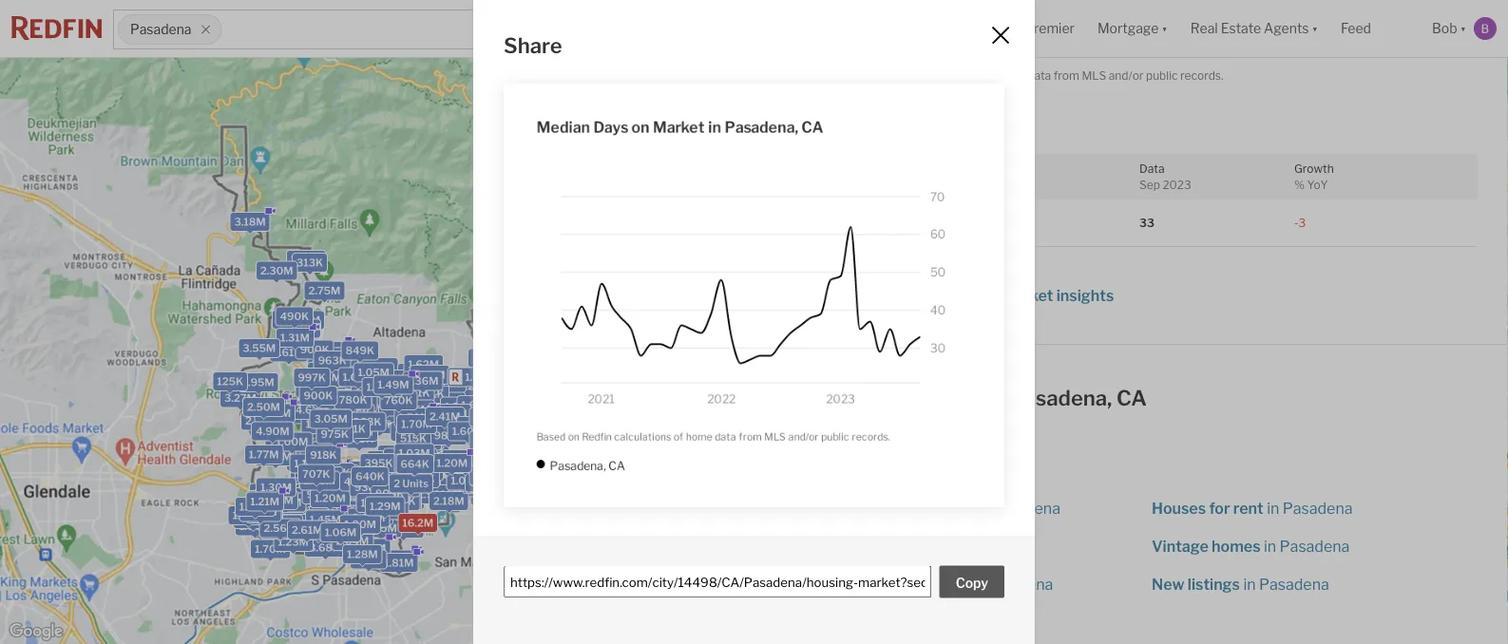 Task type: locate. For each thing, give the bounding box(es) containing it.
910k down 915k
[[306, 401, 333, 413]]

0 horizontal spatial for
[[917, 499, 938, 518]]

1.32m up 949k
[[307, 430, 338, 442]]

1 horizontal spatial 950k
[[519, 430, 548, 442]]

1 vertical spatial 4
[[382, 491, 389, 503]]

2.30m
[[260, 265, 293, 277]]

1 horizontal spatial 4.50m
[[384, 390, 418, 403]]

in up single story homes in pasadena
[[932, 537, 944, 556]]

2.18m down 1.46m
[[433, 495, 464, 507]]

share dialog
[[473, 0, 1035, 644]]

in up the vintage homes in pasadena
[[1267, 499, 1279, 518]]

1 horizontal spatial 1.35m
[[516, 437, 547, 449]]

0 horizontal spatial 2.75m
[[308, 285, 341, 297]]

0 horizontal spatial 1.49m
[[378, 379, 409, 391]]

861k
[[327, 518, 354, 531]]

0 horizontal spatial 675k
[[342, 408, 370, 420]]

1 horizontal spatial 1.93m
[[531, 421, 562, 434]]

0 horizontal spatial 963k
[[318, 355, 347, 367]]

3.98m
[[270, 442, 303, 454]]

1 horizontal spatial redfin
[[981, 20, 1022, 36]]

800k down 1.13m
[[365, 418, 395, 430]]

3.05m up 975k
[[314, 413, 348, 425]]

2.18m down 555k
[[540, 429, 571, 441]]

1.53m down '2.78m'
[[294, 465, 326, 477]]

0 horizontal spatial rent
[[941, 499, 971, 518]]

growth
[[1294, 162, 1334, 176]]

0 vertical spatial 1.77m
[[406, 402, 436, 414]]

1 horizontal spatial 2.18m
[[540, 429, 571, 441]]

1.35m up 1.25m
[[377, 371, 408, 383]]

1.55m down 1.13m
[[358, 407, 389, 419]]

3.68m
[[309, 542, 342, 554]]

rent up luxury homes in pasadena at right
[[941, 499, 971, 518]]

1.43m down 2.20m
[[342, 396, 373, 408]]

0 vertical spatial 980k
[[434, 429, 463, 442]]

3 units up 2.85m
[[301, 469, 336, 481]]

0 horizontal spatial 2.18m
[[433, 495, 464, 507]]

1.49m up 760k in the left bottom of the page
[[378, 379, 409, 391]]

735k
[[312, 366, 340, 378], [317, 393, 345, 405], [474, 411, 502, 423], [374, 469, 402, 481]]

1.04m down the 770k
[[341, 426, 373, 438]]

710k
[[312, 359, 338, 371]]

redfin
[[981, 20, 1022, 36], [878, 69, 913, 82]]

2.80m
[[245, 415, 278, 427]]

1.15m left the 2.19m
[[514, 429, 543, 441]]

0 horizontal spatial 1.93m
[[304, 474, 335, 487]]

pasadena, ca
[[856, 216, 930, 230]]

3 up 1.78m
[[371, 454, 378, 466]]

1 vertical spatial 1.77m
[[249, 448, 279, 461]]

1.34m
[[430, 395, 461, 408]]

0 horizontal spatial 950k
[[469, 468, 498, 480]]

1 horizontal spatial rent
[[1233, 499, 1264, 518]]

1.39m down 1.13m
[[377, 405, 408, 418]]

918k
[[310, 449, 337, 461]]

1.15m down 1.13m
[[363, 412, 392, 424]]

775k up 704k
[[474, 435, 501, 447]]

1.15m down '811k'
[[401, 403, 430, 416]]

0 vertical spatial 1.53m
[[356, 401, 387, 413]]

2.04m
[[453, 428, 487, 441], [336, 535, 369, 547]]

625k
[[369, 491, 397, 503]]

2 units
[[470, 412, 505, 424], [382, 449, 417, 461], [312, 467, 347, 479], [470, 467, 505, 480], [368, 469, 402, 481], [351, 473, 386, 485], [353, 475, 388, 488], [394, 478, 429, 490], [353, 479, 388, 491], [385, 494, 420, 507], [341, 504, 376, 517]]

1.20m up 1.61m
[[289, 314, 320, 327]]

1.68m
[[392, 377, 424, 389]]

3.55m
[[243, 342, 276, 355], [243, 343, 276, 355]]

5.80m
[[267, 407, 301, 419]]

910k
[[306, 401, 333, 413], [307, 488, 334, 501]]

2.08m
[[244, 506, 277, 519]]

580k
[[395, 456, 424, 468]]

0 horizontal spatial 1.53m
[[294, 465, 326, 477]]

1.95m up 3.27m on the bottom left of the page
[[243, 376, 274, 388]]

1.95m down '1.37m'
[[461, 420, 492, 432]]

for right houses
[[1209, 499, 1230, 518]]

650k
[[366, 487, 395, 499]]

1 vertical spatial 1.35m
[[516, 437, 547, 449]]

963k up the 845k
[[318, 355, 347, 367]]

2 rent from the left
[[1233, 499, 1264, 518]]

3 units up 4.20m
[[371, 454, 407, 466]]

1.30m up the 1.96m
[[260, 481, 292, 494]]

single story homes in pasadena
[[826, 575, 1053, 594]]

2.96m
[[387, 523, 420, 535]]

see more pasadena, ca market insights link
[[826, 286, 1114, 305]]

for up luxury homes in pasadena at right
[[917, 499, 938, 518]]

925k down 1.25m
[[391, 402, 419, 414]]

0 vertical spatial 1.38m
[[309, 490, 341, 502]]

yoy
[[1307, 178, 1328, 192]]

2.55m down 625k
[[371, 504, 404, 517]]

rent for apartments for rent
[[941, 499, 971, 518]]

1 vertical spatial 1.93m
[[304, 474, 335, 487]]

980k down the 2.41m
[[434, 429, 463, 442]]

1 vertical spatial 1.43m
[[242, 507, 273, 519]]

420k
[[344, 476, 372, 488]]

0 vertical spatial 865k
[[345, 433, 373, 445]]

2.55m up 707k
[[296, 455, 329, 467]]

1.01m up 1.13m
[[373, 373, 403, 386]]

2.85m
[[295, 481, 328, 494]]

1.96m
[[262, 494, 294, 506]]

1 horizontal spatial 640k
[[465, 481, 494, 494]]

1.35m right the 2.00m
[[516, 437, 547, 449]]

0 horizontal spatial 3 units
[[301, 469, 336, 481]]

2 vertical spatial 3
[[301, 469, 308, 481]]

1.32m
[[512, 424, 542, 437], [307, 430, 338, 442]]

963k
[[318, 355, 347, 367], [353, 416, 381, 428]]

2 for from the left
[[1209, 499, 1230, 518]]

1 vertical spatial 2.55m
[[371, 504, 404, 517]]

redfin premier
[[981, 20, 1075, 36]]

4.90m
[[256, 425, 289, 438]]

4.50m
[[384, 390, 418, 403], [267, 516, 301, 528]]

remove pasadena image
[[200, 24, 212, 35]]

1 horizontal spatial for
[[1209, 499, 1230, 518]]

data
[[1139, 162, 1165, 176]]

data
[[1027, 69, 1051, 82]]

1 rent from the left
[[941, 499, 971, 518]]

1.02m
[[444, 457, 475, 470]]

620k
[[406, 472, 435, 485]]

849k
[[346, 345, 374, 357]]

0 horizontal spatial 865k
[[345, 433, 373, 445]]

in up luxury homes in pasadena at right
[[975, 499, 987, 518]]

0 horizontal spatial 800k
[[365, 418, 395, 430]]

0 vertical spatial 963k
[[318, 355, 347, 367]]

1.32m left the 2.19m
[[512, 424, 542, 437]]

645k
[[346, 520, 374, 532]]

1.39m up the 2.88m
[[402, 367, 433, 379]]

0 horizontal spatial 2.50m
[[247, 401, 280, 414]]

1.49m up the 1.08m
[[472, 352, 504, 364]]

1.63m
[[537, 387, 568, 400]]

2.75m
[[308, 285, 341, 297], [365, 522, 397, 534]]

16.2m
[[402, 517, 433, 529]]

910k down 2.25m
[[307, 488, 334, 501]]

3
[[1299, 216, 1306, 230], [371, 454, 378, 466], [301, 469, 308, 481]]

1.06m up 700k
[[435, 415, 466, 427]]

938k
[[399, 433, 428, 446], [354, 481, 383, 494]]

1.37m
[[445, 401, 475, 413]]

1 vertical spatial 900k
[[304, 390, 333, 402]]

1 vertical spatial 2.04m
[[336, 535, 369, 547]]

2 horizontal spatial 3
[[1299, 216, 1306, 230]]

2.04m down 645k
[[336, 535, 369, 547]]

1 horizontal spatial 1.16m
[[432, 377, 462, 389]]

1.53m
[[356, 401, 387, 413], [294, 465, 326, 477]]

1.61m
[[274, 346, 304, 359]]

1.39m
[[402, 367, 433, 379], [377, 405, 408, 418]]

1.77m down 4.90m
[[249, 448, 279, 461]]

1 horizontal spatial 2.04m
[[453, 428, 487, 441]]

2 horizontal spatial ca
[[1116, 385, 1147, 411]]

3.05m up 1.23m
[[278, 518, 312, 530]]

1.85m
[[436, 408, 467, 420]]

1.38m down 2.25m
[[309, 490, 341, 502]]

1.20m down 1.21m
[[238, 513, 269, 526]]

2.50m
[[247, 401, 280, 414], [355, 465, 388, 477], [306, 470, 339, 483]]

1.43m
[[342, 396, 373, 408], [242, 507, 273, 519]]

share
[[504, 33, 562, 58]]

1 horizontal spatial 3 units
[[371, 454, 407, 466]]

963k down 590k
[[353, 416, 381, 428]]

1.01m up 4.62m
[[300, 382, 330, 394]]

0 vertical spatial 1.16m
[[432, 377, 462, 389]]

1 horizontal spatial 800k
[[559, 404, 588, 416]]

in
[[987, 385, 1005, 411], [975, 499, 987, 518], [1267, 499, 1279, 518], [932, 537, 944, 556], [1264, 537, 1276, 556], [967, 575, 980, 594], [1243, 575, 1256, 594]]

1.93m down 555k
[[531, 421, 562, 434]]

homes up story
[[880, 537, 929, 556]]

1 vertical spatial 800k
[[365, 418, 395, 430]]

1.09m
[[451, 474, 483, 487]]

2.33m
[[259, 450, 292, 463]]

999k
[[408, 435, 437, 447]]

None field
[[504, 566, 932, 598]]

1.30m down '811k'
[[400, 402, 432, 414]]

3.59m
[[289, 491, 322, 504]]

2 vertical spatial ca
[[1116, 385, 1147, 411]]

800k up the 2.19m
[[559, 404, 588, 416]]

more
[[857, 286, 895, 305]]

1.04m
[[310, 372, 341, 384], [490, 398, 522, 410], [341, 426, 373, 438], [558, 439, 590, 452]]

google image
[[5, 620, 67, 644]]

ca
[[914, 216, 930, 230], [976, 286, 998, 305], [1116, 385, 1147, 411]]

0 horizontal spatial 4.50m
[[267, 516, 301, 528]]

1 horizontal spatial 2.50m
[[306, 470, 339, 483]]

houses
[[1152, 499, 1206, 518]]

845k
[[328, 374, 356, 386]]

3 up 2.85m
[[301, 469, 308, 481]]

4.50m down 3.20m
[[267, 516, 301, 528]]

980k down 2.51m
[[388, 492, 417, 505]]

1 vertical spatial 3.05m
[[278, 518, 312, 530]]

1.53m down 2.20m
[[356, 401, 387, 413]]

1.04m up 1.84m
[[490, 398, 522, 410]]

2 vertical spatial pasadena,
[[1009, 385, 1112, 411]]

homes up the new listings in pasadena
[[1212, 537, 1261, 556]]

share element
[[504, 30, 973, 61]]

story
[[874, 575, 912, 594]]

1 horizontal spatial 1.77m
[[406, 402, 436, 414]]

1.38m down 1.21m
[[233, 509, 264, 521]]

1.29m
[[370, 500, 401, 512]]

1.93m
[[531, 421, 562, 434], [304, 474, 335, 487]]

4.50m down the 1.68m
[[384, 390, 418, 403]]

rent up the vintage homes in pasadena
[[1233, 499, 1264, 518]]

0 horizontal spatial 938k
[[354, 481, 383, 494]]

homes for luxury homes
[[880, 537, 929, 556]]

1.90m
[[419, 489, 450, 501]]

1 horizontal spatial 3.05m
[[314, 413, 348, 425]]

1.15m up 1.09m
[[446, 453, 476, 466]]

in down luxury homes in pasadena at right
[[967, 575, 980, 594]]

to
[[883, 385, 904, 411]]

from
[[1054, 69, 1079, 82]]

1.78m
[[353, 473, 383, 485]]

1.30m up 1.23m
[[267, 518, 298, 531]]

1.55m right '903k'
[[501, 466, 532, 478]]

0 horizontal spatial 3.05m
[[278, 518, 312, 530]]

2.88m
[[401, 380, 434, 392]]

1.06m up 760k in the left bottom of the page
[[366, 381, 398, 393]]

3.03m
[[352, 511, 385, 524]]

1 vertical spatial 1.95m
[[461, 420, 492, 432]]

0 horizontal spatial 1.55m
[[358, 407, 389, 419]]

1.77m down '811k'
[[406, 402, 436, 414]]

1 horizontal spatial 938k
[[399, 433, 428, 446]]

0 vertical spatial 3.05m
[[314, 413, 348, 425]]

redfin up home on the top right of the page
[[981, 20, 1022, 36]]

0 vertical spatial redfin
[[981, 20, 1022, 36]]

1 vertical spatial 4.50m
[[267, 516, 301, 528]]

0 vertical spatial 675k
[[342, 408, 370, 420]]

units
[[479, 412, 505, 424], [391, 449, 417, 461], [380, 454, 407, 466], [362, 463, 388, 476], [321, 467, 347, 479], [479, 467, 505, 480], [385, 468, 411, 480], [376, 469, 402, 481], [310, 469, 336, 481], [360, 473, 386, 485], [362, 475, 388, 488], [402, 478, 429, 490], [361, 479, 388, 491], [391, 491, 418, 503], [394, 494, 420, 507], [350, 504, 376, 517]]

rent for houses for rent
[[1233, 499, 1264, 518]]

0 horizontal spatial 3
[[301, 469, 308, 481]]

1 vertical spatial redfin
[[878, 69, 913, 82]]

2.04m down 1.85m
[[453, 428, 487, 441]]

1 vertical spatial 1.38m
[[233, 509, 264, 521]]

0 horizontal spatial 3.18m
[[234, 216, 266, 228]]

949k
[[305, 445, 333, 458]]

1 vertical spatial 1.55m
[[501, 466, 532, 478]]

1 horizontal spatial 1.55m
[[501, 466, 532, 478]]

775k up 1.61m
[[289, 323, 316, 335]]

1 vertical spatial 1.39m
[[377, 405, 408, 418]]

1.20m
[[289, 314, 320, 327], [556, 380, 588, 392], [460, 380, 491, 392], [291, 456, 322, 468], [436, 457, 468, 470], [494, 471, 525, 483], [307, 485, 339, 497], [314, 492, 346, 505], [238, 513, 269, 526]]

0 vertical spatial 1.55m
[[358, 407, 389, 419]]

redfin right on
[[878, 69, 913, 82]]

0 horizontal spatial 1.95m
[[243, 376, 274, 388]]

1 vertical spatial 4 units
[[382, 491, 418, 503]]

1 for from the left
[[917, 499, 938, 518]]

820k
[[349, 515, 377, 527]]

1.45m
[[310, 513, 341, 526], [509, 517, 541, 530], [303, 525, 334, 537]]

888k
[[326, 468, 355, 481]]

1.43m down 1.83m
[[242, 507, 273, 519]]

1 horizontal spatial 675k
[[474, 470, 502, 482]]

925k down 1.13m
[[364, 412, 392, 425]]

0 horizontal spatial 2.04m
[[336, 535, 369, 547]]

4.62m
[[295, 404, 328, 416]]

3 down %
[[1299, 216, 1306, 230]]

515k
[[400, 432, 427, 445]]

916k
[[324, 467, 351, 479]]

for
[[917, 499, 938, 518], [1209, 499, 1230, 518]]

1 vertical spatial 775k
[[474, 435, 501, 447]]

1.93m up 1.26m
[[304, 474, 335, 487]]

draw button
[[733, 354, 780, 402]]

homes for vintage homes
[[1212, 537, 1261, 556]]

1.00m
[[481, 399, 513, 411], [307, 432, 339, 445], [276, 436, 308, 448], [299, 465, 331, 478], [356, 509, 388, 522], [344, 518, 376, 531]]



Task type: vqa. For each thing, say whether or not it's contained in the screenshot.
topmost the '1.55M'
yes



Task type: describe. For each thing, give the bounding box(es) containing it.
0 vertical spatial 938k
[[399, 433, 428, 446]]

1 horizontal spatial 1.38m
[[309, 490, 341, 502]]

premier
[[1025, 20, 1075, 36]]

491k
[[338, 398, 365, 411]]

new
[[1152, 575, 1184, 594]]

0 horizontal spatial 1.35m
[[377, 371, 408, 383]]

1 vertical spatial 3
[[371, 454, 378, 466]]

1 horizontal spatial 1.53m
[[356, 401, 387, 413]]

luxury
[[826, 537, 876, 556]]

1.17m
[[405, 438, 434, 450]]

homes down luxury homes in pasadena at right
[[915, 575, 964, 594]]

in down houses for rent in pasadena
[[1264, 537, 1276, 556]]

313k
[[297, 257, 323, 269]]

options button
[[733, 406, 780, 453]]

sep
[[1139, 178, 1160, 192]]

0 horizontal spatial 640k
[[356, 471, 385, 483]]

1.50m
[[239, 501, 271, 513]]

none field inside "share" dialog
[[504, 566, 932, 598]]

for for houses
[[1209, 499, 1230, 518]]

apartments
[[826, 499, 914, 518]]

%
[[1294, 178, 1305, 192]]

1 vertical spatial 1.30m
[[260, 481, 292, 494]]

788k
[[361, 489, 389, 501]]

0 vertical spatial 4.50m
[[384, 390, 418, 403]]

0 vertical spatial 775k
[[289, 323, 316, 335]]

1.20m up 685k
[[307, 485, 339, 497]]

home
[[995, 69, 1025, 82]]

0 vertical spatial 950k
[[519, 430, 548, 442]]

495k
[[398, 457, 427, 470]]

0 vertical spatial 2.18m
[[540, 429, 571, 441]]

0 vertical spatial 2.04m
[[453, 428, 487, 441]]

1.48m
[[555, 377, 587, 389]]

0 horizontal spatial 1.77m
[[249, 448, 279, 461]]

2.03m
[[400, 452, 433, 464]]

811k
[[405, 387, 430, 399]]

1.20m right 610k
[[494, 471, 525, 483]]

map region
[[0, 0, 903, 644]]

664k
[[401, 458, 429, 470]]

0 vertical spatial 900k
[[300, 344, 329, 356]]

0 vertical spatial 800k
[[559, 404, 588, 416]]

780k
[[339, 394, 367, 406]]

0 vertical spatial 990k
[[378, 379, 407, 391]]

1 horizontal spatial 980k
[[434, 429, 463, 442]]

1 horizontal spatial 1.32m
[[512, 424, 542, 437]]

1 horizontal spatial 2.75m
[[365, 522, 397, 534]]

2.41m
[[429, 411, 460, 423]]

0 vertical spatial 1.39m
[[402, 367, 433, 379]]

public
[[1146, 69, 1178, 82]]

1 horizontal spatial 1.01m
[[373, 373, 403, 386]]

1 horizontal spatial 963k
[[353, 416, 381, 428]]

feed button
[[1329, 0, 1421, 57]]

605k
[[433, 458, 462, 471]]

0 vertical spatial 1.30m
[[400, 402, 432, 414]]

0 vertical spatial 910k
[[306, 401, 333, 413]]

1.20m up 555k
[[556, 380, 588, 392]]

in right "explore" in the right of the page
[[987, 385, 1005, 411]]

983k
[[322, 355, 351, 367]]

1.62m
[[408, 358, 439, 371]]

1 vertical spatial pasadena,
[[898, 286, 973, 305]]

720k
[[363, 479, 390, 491]]

1.20m up 1.09m
[[436, 457, 468, 470]]

see
[[826, 286, 854, 305]]

1.20m up '1.37m'
[[460, 380, 491, 392]]

2 vertical spatial 900k
[[347, 509, 377, 521]]

2 vertical spatial 1.30m
[[267, 518, 298, 531]]

0 horizontal spatial 1.32m
[[307, 430, 338, 442]]

feed
[[1341, 20, 1371, 36]]

12.5m
[[408, 465, 439, 478]]

user photo image
[[1474, 17, 1497, 40]]

1.74m
[[254, 487, 285, 499]]

1 horizontal spatial 775k
[[474, 435, 501, 447]]

based on redfin calculations of home data from mls and/or public records.
[[826, 69, 1223, 82]]

remove outline button
[[612, 582, 721, 614]]

0 horizontal spatial 1.38m
[[233, 509, 264, 521]]

1.06m down 945k
[[325, 527, 357, 539]]

1 vertical spatial 3.18m
[[514, 501, 546, 514]]

2.61m
[[292, 524, 323, 537]]

0 vertical spatial 4 units
[[376, 468, 411, 480]]

1.13m
[[368, 391, 397, 404]]

houses for rent in pasadena
[[1152, 499, 1353, 518]]

remove
[[619, 590, 670, 606]]

960k
[[350, 549, 379, 561]]

1.15m up the 2.19m
[[558, 401, 587, 414]]

0 vertical spatial 4
[[376, 468, 383, 480]]

0 horizontal spatial 1.01m
[[300, 382, 330, 394]]

in right listings
[[1243, 575, 1256, 594]]

615k
[[469, 476, 496, 489]]

more
[[826, 385, 878, 411]]

0 vertical spatial 1.95m
[[243, 376, 274, 388]]

featured element
[[826, 436, 891, 484]]

2.11m
[[272, 507, 301, 520]]

1.04m down 710k
[[310, 372, 341, 384]]

0 vertical spatial 1.43m
[[342, 396, 373, 408]]

450k
[[346, 519, 375, 531]]

2.20m
[[355, 382, 388, 394]]

1 vertical spatial 990k
[[361, 482, 390, 495]]

apartments for rent in pasadena
[[826, 499, 1060, 518]]

555k
[[559, 402, 587, 415]]

1 vertical spatial 1.16m
[[294, 458, 324, 470]]

753k
[[389, 495, 417, 508]]

9 units
[[353, 463, 388, 476]]

0 vertical spatial 3 units
[[371, 454, 407, 466]]

1.20m up 945k
[[314, 492, 346, 505]]

1.83m
[[251, 494, 283, 507]]

7.80m
[[268, 408, 301, 420]]

0 vertical spatial 1.49m
[[472, 352, 504, 364]]

1.36m
[[407, 375, 439, 387]]

1.26m
[[314, 492, 345, 504]]

market
[[1001, 286, 1053, 305]]

590k
[[339, 399, 368, 411]]

1.81m
[[384, 557, 414, 569]]

0 horizontal spatial 980k
[[388, 492, 417, 505]]

0 horizontal spatial redfin
[[878, 69, 913, 82]]

graph of the median days a home is on the market in pasadena, ca image
[[504, 84, 1004, 507]]

2 horizontal spatial 2.50m
[[355, 465, 388, 477]]

0 vertical spatial ca
[[914, 216, 930, 230]]

707k
[[302, 468, 330, 480]]

0 vertical spatial 2.75m
[[308, 285, 341, 297]]

0 horizontal spatial 2.55m
[[296, 455, 329, 467]]

1.06m down "2.08m"
[[239, 521, 271, 533]]

on
[[862, 69, 875, 82]]

915k
[[315, 378, 341, 390]]

700k
[[429, 429, 458, 441]]

for for apartments
[[917, 499, 938, 518]]

1.42m
[[513, 508, 544, 520]]

redfin inside button
[[981, 20, 1022, 36]]

2.68m
[[501, 356, 534, 368]]

0 vertical spatial pasadena,
[[856, 216, 911, 230]]

3.95m
[[375, 522, 408, 534]]

3.20m
[[269, 497, 302, 509]]

2.43m
[[359, 501, 392, 513]]

1.04m down the 2.19m
[[558, 439, 590, 452]]

925k up 750k
[[387, 481, 416, 494]]

more to explore in pasadena, ca
[[826, 385, 1147, 411]]

luxury homes in pasadena
[[826, 537, 1018, 556]]

9
[[353, 463, 360, 476]]

1 vertical spatial 910k
[[307, 488, 334, 501]]

1 vertical spatial 950k
[[469, 468, 498, 480]]

2.00m
[[464, 425, 498, 438]]

1.15m up 1.61m
[[286, 318, 316, 331]]

1 vertical spatial ca
[[976, 286, 998, 305]]

growth % yoy
[[1294, 162, 1334, 192]]

770k
[[347, 407, 375, 420]]

0 horizontal spatial 1.43m
[[242, 507, 273, 519]]

1 vertical spatial 2.18m
[[433, 495, 464, 507]]

0 vertical spatial 3
[[1299, 216, 1306, 230]]

0 vertical spatial 3.18m
[[234, 216, 266, 228]]

1.58m
[[399, 411, 430, 424]]

1 vertical spatial 938k
[[354, 481, 383, 494]]

1 vertical spatial 865k
[[416, 446, 445, 458]]

redfin premier button
[[970, 0, 1086, 57]]

1.20m up 2.25m
[[291, 456, 322, 468]]

1.67m
[[492, 508, 523, 520]]

805k
[[375, 488, 404, 500]]

925k down 555k
[[531, 430, 559, 442]]

1.06m up '1.37m'
[[465, 371, 497, 383]]

3.85m
[[396, 453, 429, 466]]

mls
[[1082, 69, 1106, 82]]

412k
[[411, 437, 437, 450]]

1.08m
[[466, 374, 498, 386]]

1 vertical spatial 3 units
[[301, 469, 336, 481]]

1.46m
[[445, 482, 476, 494]]



